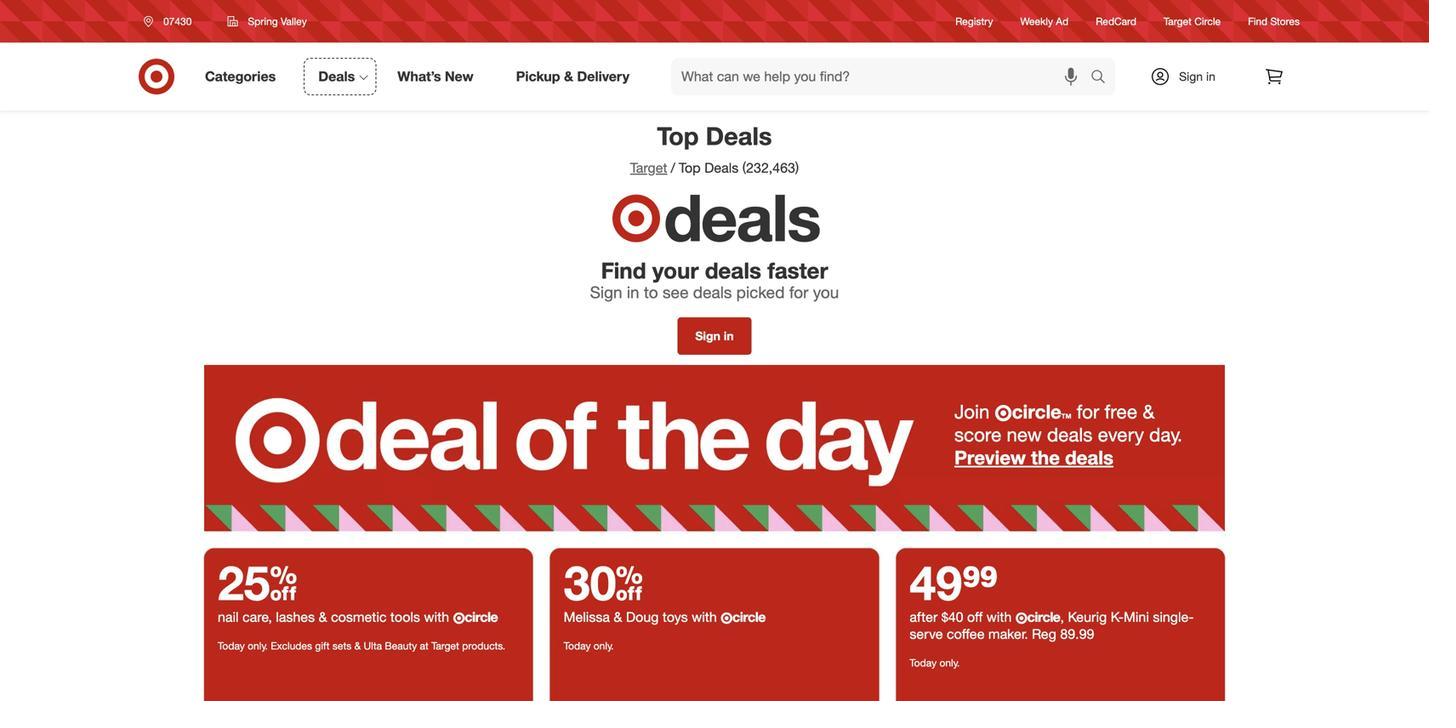 Task type: locate. For each thing, give the bounding box(es) containing it.
today only. excludes gift sets & ulta beauty at target products.
[[218, 639, 506, 652]]

with right toys
[[692, 609, 717, 625]]

today only. for melissa
[[564, 639, 614, 652]]

, keurig k-mini single- serve coffee maker. reg 89.99
[[910, 609, 1194, 642]]

1 vertical spatial today only.
[[910, 656, 960, 669]]

free
[[1105, 400, 1138, 423]]

lashes
[[276, 609, 315, 625]]

07430
[[163, 15, 192, 28]]

categories link
[[191, 58, 297, 95]]

for inside find your deals faster sign in to see deals picked for you
[[790, 282, 809, 302]]

1 vertical spatial top
[[679, 160, 701, 176]]

1 horizontal spatial today only.
[[910, 656, 960, 669]]

top
[[657, 121, 699, 151], [679, 160, 701, 176]]

for right tm
[[1077, 400, 1100, 423]]

today only. down serve
[[910, 656, 960, 669]]

0 horizontal spatial only.
[[248, 639, 268, 652]]

find left stores
[[1249, 15, 1268, 28]]

1 horizontal spatial sign
[[696, 328, 721, 343]]

target inside top deals target / top deals (232,463)
[[630, 160, 668, 176]]

3 with from the left
[[987, 609, 1012, 625]]

today down serve
[[910, 656, 937, 669]]

faster
[[768, 257, 829, 284]]

circle for melissa & doug toys with
[[733, 609, 766, 625]]

in left to
[[627, 282, 640, 302]]

0 vertical spatial for
[[790, 282, 809, 302]]

pickup & delivery
[[516, 68, 630, 85]]

1 horizontal spatial target
[[630, 160, 668, 176]]

today only.
[[564, 639, 614, 652], [910, 656, 960, 669]]

redcard link
[[1096, 14, 1137, 29]]

sign in inside button
[[696, 328, 734, 343]]

with up at
[[424, 609, 449, 625]]

stores
[[1271, 15, 1300, 28]]

target circle link
[[1164, 14, 1221, 29]]

top right /
[[679, 160, 701, 176]]

target right at
[[432, 639, 460, 652]]

only. for 25
[[248, 639, 268, 652]]

gift
[[315, 639, 330, 652]]

only. for 30
[[594, 639, 614, 652]]

weekly ad
[[1021, 15, 1069, 28]]

in inside find your deals faster sign in to see deals picked for you
[[627, 282, 640, 302]]

spring
[[248, 15, 278, 28]]

today for 25
[[218, 639, 245, 652]]

target left /
[[630, 160, 668, 176]]

weekly ad link
[[1021, 14, 1069, 29]]

0 vertical spatial target
[[1164, 15, 1192, 28]]

only. down care,
[[248, 639, 268, 652]]

1 horizontal spatial find
[[1249, 15, 1268, 28]]

picked
[[737, 282, 785, 302]]

2 horizontal spatial target
[[1164, 15, 1192, 28]]

0 vertical spatial today only.
[[564, 639, 614, 652]]

0 horizontal spatial for
[[790, 282, 809, 302]]

only. down coffee at the bottom
[[940, 656, 960, 669]]

deals
[[318, 68, 355, 85], [706, 121, 772, 151], [705, 160, 739, 176]]

deals right the
[[1066, 446, 1114, 469]]

1 horizontal spatial today
[[564, 639, 591, 652]]

nail care, lashes & cosmetic tools with
[[218, 609, 453, 625]]

0 vertical spatial sign in
[[1180, 69, 1216, 84]]

top up /
[[657, 121, 699, 151]]

target deal of the day image for 25
[[204, 676, 533, 701]]

0 vertical spatial find
[[1249, 15, 1268, 28]]

you
[[813, 282, 839, 302]]

target
[[1164, 15, 1192, 28], [630, 160, 668, 176], [432, 639, 460, 652]]

1 vertical spatial sign
[[590, 282, 623, 302]]

today down nail
[[218, 639, 245, 652]]

sign
[[1180, 69, 1203, 84], [590, 282, 623, 302], [696, 328, 721, 343]]

,
[[1061, 609, 1065, 625]]

with up maker.
[[987, 609, 1012, 625]]

& right free
[[1143, 400, 1155, 423]]

/
[[671, 160, 676, 176]]

for
[[790, 282, 809, 302], [1077, 400, 1100, 423]]

deals right your
[[705, 257, 762, 284]]

target deal of the day image
[[204, 365, 1226, 531], [204, 676, 533, 701], [550, 676, 879, 701]]

2 horizontal spatial only.
[[940, 656, 960, 669]]

sign down find your deals faster sign in to see deals picked for you
[[696, 328, 721, 343]]

What can we help you find? suggestions appear below search field
[[672, 58, 1095, 95]]

deals right see
[[693, 282, 732, 302]]

today down melissa
[[564, 639, 591, 652]]

coffee
[[947, 626, 985, 642]]

1 vertical spatial target
[[630, 160, 668, 176]]

deals down tm
[[1048, 423, 1093, 446]]

2 horizontal spatial with
[[987, 609, 1012, 625]]

1 vertical spatial for
[[1077, 400, 1100, 423]]

0 horizontal spatial sign
[[590, 282, 623, 302]]

preview
[[955, 446, 1026, 469]]

sign in down target circle link
[[1180, 69, 1216, 84]]

30
[[564, 554, 643, 611]]

find stores link
[[1249, 14, 1300, 29]]

2 vertical spatial sign
[[696, 328, 721, 343]]

sign down target circle link
[[1180, 69, 1203, 84]]

1 vertical spatial sign in
[[696, 328, 734, 343]]

today only. down melissa
[[564, 639, 614, 652]]

today only. for after
[[910, 656, 960, 669]]

0 horizontal spatial today only.
[[564, 639, 614, 652]]

find inside find your deals faster sign in to see deals picked for you
[[601, 257, 646, 284]]

circle for nail care, lashes & cosmetic tools with
[[465, 609, 498, 625]]

0 horizontal spatial in
[[627, 282, 640, 302]]

2 horizontal spatial sign
[[1180, 69, 1203, 84]]

circle
[[1012, 400, 1062, 423], [465, 609, 498, 625], [733, 609, 766, 625], [1028, 609, 1061, 625]]

49 99
[[910, 554, 999, 611]]

in
[[1207, 69, 1216, 84], [627, 282, 640, 302], [724, 328, 734, 343]]

0 horizontal spatial today
[[218, 639, 245, 652]]

what's
[[398, 68, 441, 85]]

& inside for free & score new deals every day. preview the deals
[[1143, 400, 1155, 423]]

find
[[1249, 15, 1268, 28], [601, 257, 646, 284]]

every
[[1098, 423, 1145, 446]]

find left your
[[601, 257, 646, 284]]

0 horizontal spatial with
[[424, 609, 449, 625]]

& left doug
[[614, 609, 623, 625]]

for left the you on the top right
[[790, 282, 809, 302]]

deals
[[664, 177, 820, 256], [705, 257, 762, 284], [693, 282, 732, 302], [1048, 423, 1093, 446], [1066, 446, 1114, 469]]

sign left to
[[590, 282, 623, 302]]

in down circle
[[1207, 69, 1216, 84]]

pickup & delivery link
[[502, 58, 651, 95]]

1 vertical spatial find
[[601, 257, 646, 284]]

deals right /
[[705, 160, 739, 176]]

with
[[424, 609, 449, 625], [692, 609, 717, 625], [987, 609, 1012, 625]]

2 vertical spatial in
[[724, 328, 734, 343]]

&
[[564, 68, 574, 85], [1143, 400, 1155, 423], [319, 609, 327, 625], [614, 609, 623, 625], [355, 639, 361, 652]]

after $40 off with
[[910, 609, 1016, 625]]

1 horizontal spatial for
[[1077, 400, 1100, 423]]

for free & score new deals every day. preview the deals
[[955, 400, 1183, 469]]

1 horizontal spatial only.
[[594, 639, 614, 652]]

your
[[653, 257, 699, 284]]

0 horizontal spatial sign in
[[696, 328, 734, 343]]

care,
[[243, 609, 272, 625]]

find for stores
[[1249, 15, 1268, 28]]

0 horizontal spatial find
[[601, 257, 646, 284]]

0 vertical spatial sign
[[1180, 69, 1203, 84]]

sign in
[[1180, 69, 1216, 84], [696, 328, 734, 343]]

sign inside find your deals faster sign in to see deals picked for you
[[590, 282, 623, 302]]

only.
[[248, 639, 268, 652], [594, 639, 614, 652], [940, 656, 960, 669]]

melissa
[[564, 609, 610, 625]]

$40
[[942, 609, 964, 625]]

1 vertical spatial in
[[627, 282, 640, 302]]

1 horizontal spatial in
[[724, 328, 734, 343]]

sign in link
[[1136, 58, 1243, 95]]

registry
[[956, 15, 994, 28]]

& right pickup
[[564, 68, 574, 85]]

2 vertical spatial target
[[432, 639, 460, 652]]

at
[[420, 639, 429, 652]]

only. down melissa
[[594, 639, 614, 652]]

sign inside button
[[696, 328, 721, 343]]

sign in down find your deals faster sign in to see deals picked for you
[[696, 328, 734, 343]]

deals up (232,463)
[[706, 121, 772, 151]]

after
[[910, 609, 938, 625]]

in down find your deals faster sign in to see deals picked for you
[[724, 328, 734, 343]]

find stores
[[1249, 15, 1300, 28]]

1 horizontal spatial with
[[692, 609, 717, 625]]

2 horizontal spatial in
[[1207, 69, 1216, 84]]

nail
[[218, 609, 239, 625]]

1 vertical spatial deals
[[706, 121, 772, 151]]

2 vertical spatial deals
[[705, 160, 739, 176]]

target left circle
[[1164, 15, 1192, 28]]

deals left what's
[[318, 68, 355, 85]]

beauty
[[385, 639, 417, 652]]

circle for after $40 off with
[[1028, 609, 1061, 625]]



Task type: vqa. For each thing, say whether or not it's contained in the screenshot.
find for your
yes



Task type: describe. For each thing, give the bounding box(es) containing it.
07430 button
[[133, 6, 210, 37]]

for inside for free & score new deals every day. preview the deals
[[1077, 400, 1100, 423]]

2 horizontal spatial today
[[910, 656, 937, 669]]

maker.
[[989, 626, 1029, 642]]

49
[[910, 554, 963, 611]]

(232,463)
[[743, 160, 799, 176]]

excludes
[[271, 639, 312, 652]]

0 horizontal spatial target
[[432, 639, 460, 652]]

toys
[[663, 609, 688, 625]]

single-
[[1153, 609, 1194, 625]]

top deals target / top deals (232,463)
[[630, 121, 799, 176]]

score
[[955, 423, 1002, 446]]

mini
[[1124, 609, 1150, 625]]

target deal of the day image for 30
[[550, 676, 879, 701]]

0 vertical spatial deals
[[318, 68, 355, 85]]

day.
[[1150, 423, 1183, 446]]

target link
[[630, 160, 668, 176]]

products.
[[462, 639, 506, 652]]

search
[[1083, 70, 1124, 86]]

◎
[[995, 404, 1012, 422]]

see
[[663, 282, 689, 302]]

target circle
[[1164, 15, 1221, 28]]

0 vertical spatial in
[[1207, 69, 1216, 84]]

doug
[[626, 609, 659, 625]]

& right lashes
[[319, 609, 327, 625]]

pickup
[[516, 68, 560, 85]]

delivery
[[577, 68, 630, 85]]

deals down (232,463)
[[664, 177, 820, 256]]

off
[[968, 609, 983, 625]]

new
[[1007, 423, 1042, 446]]

tm
[[1062, 412, 1072, 420]]

search button
[[1083, 58, 1124, 99]]

ulta
[[364, 639, 382, 652]]

deal of the day image
[[896, 676, 1226, 701]]

melissa & doug toys with
[[564, 609, 721, 625]]

find your deals faster sign in to see deals picked for you
[[590, 257, 839, 302]]

weekly
[[1021, 15, 1054, 28]]

registry link
[[956, 14, 994, 29]]

the
[[1032, 446, 1060, 469]]

join
[[955, 400, 990, 423]]

serve
[[910, 626, 943, 642]]

keurig
[[1068, 609, 1107, 625]]

join ◎ circle tm
[[955, 400, 1072, 423]]

deals link
[[304, 58, 376, 95]]

k-
[[1111, 609, 1124, 625]]

sets
[[333, 639, 352, 652]]

redcard
[[1096, 15, 1137, 28]]

0 vertical spatial top
[[657, 121, 699, 151]]

categories
[[205, 68, 276, 85]]

tools
[[391, 609, 420, 625]]

2 with from the left
[[692, 609, 717, 625]]

89.99
[[1061, 626, 1095, 642]]

circle
[[1195, 15, 1221, 28]]

25
[[218, 554, 297, 611]]

& left the ulta
[[355, 639, 361, 652]]

what's new link
[[383, 58, 495, 95]]

spring valley
[[248, 15, 307, 28]]

1 with from the left
[[424, 609, 449, 625]]

spring valley button
[[216, 6, 318, 37]]

sign in button
[[678, 317, 752, 355]]

today for 30
[[564, 639, 591, 652]]

valley
[[281, 15, 307, 28]]

cosmetic
[[331, 609, 387, 625]]

target image
[[609, 191, 664, 246]]

reg
[[1032, 626, 1057, 642]]

ad
[[1056, 15, 1069, 28]]

in inside button
[[724, 328, 734, 343]]

to
[[644, 282, 658, 302]]

99
[[963, 554, 999, 611]]

find for your
[[601, 257, 646, 284]]

what's new
[[398, 68, 474, 85]]

1 horizontal spatial sign in
[[1180, 69, 1216, 84]]

new
[[445, 68, 474, 85]]



